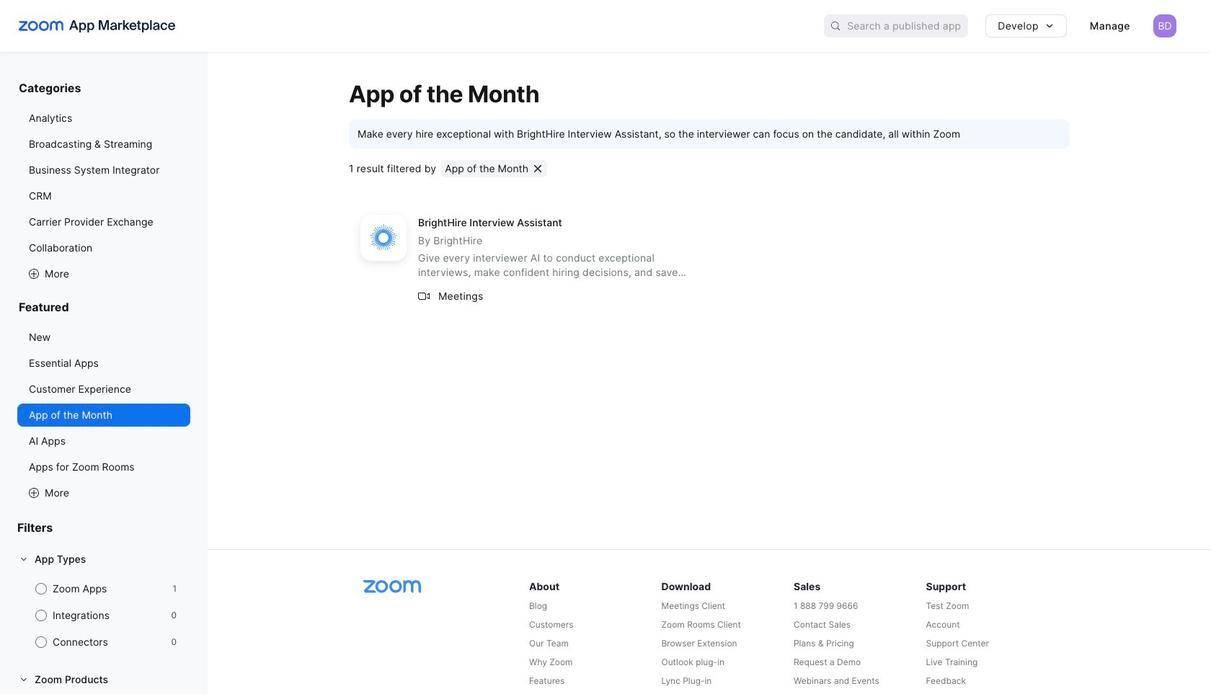 Task type: describe. For each thing, give the bounding box(es) containing it.
Search text field
[[847, 15, 968, 36]]

current user is barb dwyer element
[[1154, 14, 1177, 37]]

search a published app element
[[824, 14, 968, 37]]



Task type: locate. For each thing, give the bounding box(es) containing it.
banner
[[0, 0, 1211, 52]]



